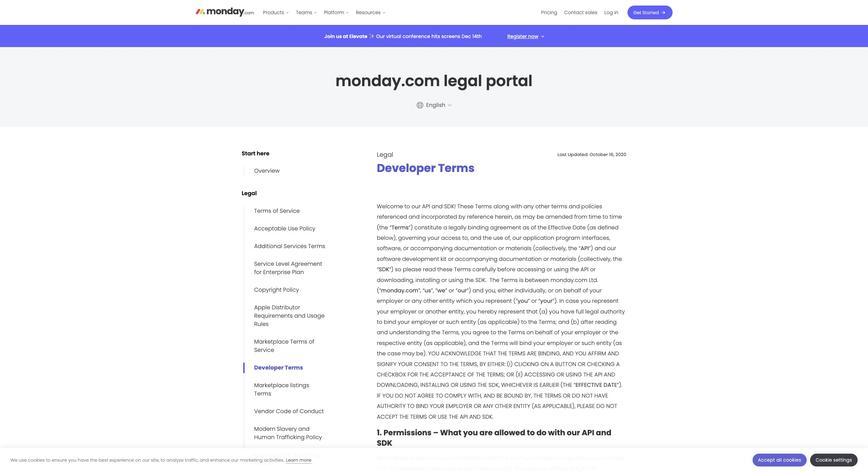 Task type: describe. For each thing, give the bounding box(es) containing it.
0 vertical spatial us
[[336, 33, 342, 40]]

(as up be).
[[424, 340, 433, 348]]

entity down understanding
[[407, 340, 422, 348]]

terms,
[[461, 361, 478, 369]]

site,
[[151, 457, 159, 464]]

0 horizontal spatial not
[[405, 392, 416, 400]]

our right the "enhance"
[[231, 457, 239, 464]]

enterprise
[[263, 269, 291, 277]]

constitute
[[415, 224, 442, 232]]

and inside ") and our software development kit or accompanying documentation or materials (collectively, the "
[[595, 245, 606, 253]]

" inside "). in case you represent your employer or another entity, you hereby represent that (a) you have full legal authority to bind your employer or such entity (as applicable) to the terms; and (b) after reading and understanding the terms, you agree to the terms on behalf of your employer or the respective entity (as applicable), and the terms will bind your employer or such entity (as the case may be). you acknowledge that the terms are binding, and you affirm and signify your consent to the terms, by either: (i) clicking on a button or checking a checkbox for the acceptance of the terms; or (ii) accessing or using the api and downloading, installing or using the sdk, whichever is earlier (the "
[[574, 382, 576, 390]]

sdk inside 1. permissions – what you are allowed to do with our api and sdk
[[377, 439, 393, 449]]

do
[[537, 428, 547, 439]]

you right (a)
[[549, 308, 559, 316]]

which
[[456, 298, 473, 306]]

ensure
[[52, 457, 67, 464]]

or down (the
[[563, 392, 571, 400]]

1 vertical spatial such
[[582, 340, 595, 348]]

before
[[498, 266, 516, 274]]

0 vertical spatial developer terms
[[377, 161, 475, 176]]

and inside "modern slavery and human trafficking policy"
[[299, 426, 310, 434]]

agree
[[473, 329, 489, 337]]

applicable),
[[434, 340, 467, 348]]

you inside "). if you do not agree to comply with, and be bound by, the terms or do not have authority to bind your employer or any other entity (as applicable), please do not accept the terms or use the api and sdk.
[[383, 392, 394, 400]]

or right kit
[[448, 255, 454, 263]]

api inside "). in case you represent your employer or another entity, you hereby represent that (a) you have full legal authority to bind your employer or such entity (as applicable) to the terms; and (b) after reading and understanding the terms, you agree to the terms on behalf of your employer or the respective entity (as applicable), and the terms will bind your employer or such entity (as the case may be). you acknowledge that the terms are binding, and you affirm and signify your consent to the terms, by either: (i) clicking on a button or checking a checkbox for the acceptance of the terms; or (ii) accessing or using the api and downloading, installing or using the sdk, whichever is earlier (the "
[[595, 371, 603, 379]]

english button
[[412, 99, 456, 112]]

downloading,
[[377, 276, 414, 284]]

sdk!
[[444, 203, 456, 211]]

(as down the 'reading' at the right bottom of page
[[613, 340, 622, 348]]

the inside . subject to your compliance with the terms, monday.com grants you a limited, non-transferable, nonexclusive, revocable royalty-free license, without a right t
[[500, 455, 509, 463]]

cookies for use
[[28, 457, 45, 464]]

1 horizontal spatial using
[[566, 371, 582, 379]]

and up date
[[604, 371, 616, 379]]

list containing products
[[260, 0, 389, 25]]

conduct
[[300, 408, 324, 416]]

1 vertical spatial using
[[460, 382, 476, 390]]

employer up understanding
[[391, 308, 417, 316]]

code
[[276, 408, 291, 416]]

your inside "). if you do not agree to comply with, and be bound by, the terms or do not have authority to bind your employer or any other entity (as applicable), please do not accept the terms or use the api and sdk.
[[430, 403, 444, 411]]

or down (b)
[[575, 340, 580, 348]]

") and our software development kit or accompanying documentation or materials (collectively, the "
[[377, 245, 622, 274]]

our left site,
[[142, 457, 150, 464]]

acceptance
[[431, 371, 466, 379]]

use
[[288, 225, 298, 233]]

policy inside "modern slavery and human trafficking policy"
[[306, 434, 322, 442]]

virtual
[[386, 33, 401, 40]]

portal
[[486, 70, 533, 91]]

after
[[581, 319, 594, 327]]

authority
[[377, 403, 406, 411]]

the right by,
[[534, 392, 543, 400]]

signify
[[377, 361, 397, 369]]

" inside ") and our software development kit or accompanying documentation or materials (collectively, the "
[[377, 266, 379, 274]]

0 horizontal spatial use
[[19, 457, 27, 464]]

service inside terms of service link
[[280, 207, 300, 215]]

started
[[643, 9, 659, 16]]

date
[[573, 224, 586, 232]]

or down agreement
[[499, 245, 504, 253]]

learn more link
[[286, 457, 312, 464]]

0 vertical spatial sdk
[[379, 266, 389, 274]]

you up 'full'
[[581, 298, 591, 306]]

2 a from the left
[[616, 361, 620, 369]]

usage
[[307, 312, 325, 320]]

0 horizontal spatial do
[[395, 392, 404, 400]]

button
[[556, 361, 577, 369]]

1 horizontal spatial not
[[582, 392, 593, 400]]

our inside ") constitute a legally binding agreement as of the effective date (as defined below), governing your access to, and the use of, our application program interfaces, software, or accompanying documentation or materials (collectively, the "
[[513, 234, 522, 242]]

accept all cookies
[[758, 458, 802, 464]]

is
[[520, 276, 524, 284]]

of up the acceptable
[[273, 207, 278, 215]]

start here
[[242, 150, 270, 158]]

your up (a)
[[541, 298, 553, 306]]

on
[[541, 361, 549, 369]]

in
[[614, 9, 619, 16]]

the down consent
[[420, 371, 429, 379]]

defined
[[598, 224, 619, 232]]

1 horizontal spatial you
[[428, 350, 440, 358]]

and up respective
[[377, 329, 388, 337]]

permissions
[[384, 428, 432, 439]]

or up comply
[[451, 382, 459, 390]]

other
[[495, 403, 512, 411]]

read
[[423, 266, 436, 274]]

and inside ") constitute a legally binding agreement as of the effective date (as defined below), governing your access to, and the use of, our application program interfaces, software, or accompanying documentation or materials (collectively, the "
[[471, 234, 482, 242]]

" inside 'welcome to our api and sdk! these terms along with any other terms and policies referenced and incorporated by reference herein, as may be amended from time to time (the "'
[[390, 224, 392, 232]]

vendor
[[254, 408, 274, 416]]

copyright
[[254, 286, 282, 294]]

2 vertical spatial to
[[407, 403, 415, 411]]

or up ltd.
[[590, 266, 596, 274]]

0 horizontal spatial legal
[[444, 70, 482, 91]]

other inside 'welcome to our api and sdk! these terms along with any other terms and policies referenced and incorporated by reference herein, as may be amended from time to time (the "'
[[536, 203, 550, 211]]

your up are
[[533, 340, 546, 348]]

grants
[[568, 455, 586, 463]]

other inside ") and you, either individually, or on behalf of your employer or any other entity which you represent ("
[[424, 298, 438, 306]]

(a)
[[539, 308, 548, 316]]

or down between
[[548, 287, 554, 295]]

authority
[[601, 308, 625, 316]]

") for a
[[409, 224, 413, 232]]

or left use at bottom right
[[429, 413, 436, 421]]

respective
[[377, 340, 406, 348]]

or down these
[[442, 276, 447, 284]]

monday.com for monday.com legal portal
[[336, 70, 440, 91]]

api license
[[377, 455, 407, 463]]

materials inside ") constitute a legally binding agreement as of the effective date (as defined below), governing your access to, and the use of, our application program interfaces, software, or accompanying documentation or materials (collectively, the "
[[506, 245, 532, 253]]

binding
[[468, 224, 489, 232]]

entity up affirm
[[597, 340, 612, 348]]

your inside . subject to your compliance with the terms, monday.com grants you a limited, non-transferable, nonexclusive, revocable royalty-free license, without a right t
[[439, 455, 451, 463]]

full
[[576, 308, 584, 316]]

(as up 'agree'
[[478, 319, 487, 327]]

api inside 1. permissions – what you are allowed to do with our api and sdk
[[582, 428, 595, 439]]

between
[[525, 276, 549, 284]]

") for you,
[[467, 287, 471, 295]]

the right of
[[476, 371, 486, 379]]

start
[[242, 150, 256, 158]]

marketplace for marketplace terms of service
[[254, 338, 289, 346]]

our inside 'welcome to our api and sdk! these terms along with any other terms and policies referenced and incorporated by reference herein, as may be amended from time to time (the "'
[[412, 203, 421, 211]]

the up effective
[[584, 371, 593, 379]]

apple distributor requirements and usage rules
[[254, 304, 325, 329]]

to left the ensure
[[46, 457, 51, 464]]

and up button
[[563, 350, 574, 358]]

checking
[[587, 361, 615, 369]]

for
[[254, 269, 262, 277]]

acceptable
[[254, 225, 286, 233]]

monday.com for monday.com reporting hotline
[[254, 452, 292, 460]]

✨
[[369, 33, 375, 40]]

1. permissions – what you are allowed to do with our api and sdk
[[377, 428, 612, 449]]

hotline
[[254, 460, 273, 468]]

individually,
[[515, 287, 547, 295]]

and down 'agree'
[[468, 340, 479, 348]]

and left (b)
[[559, 319, 570, 327]]

2 time from the left
[[610, 213, 622, 221]]

to inside "). in case you represent your employer or another entity, you hereby represent that (a) you have full legal authority to bind your employer or such entity (as applicable) to the terms; and (b) after reading and understanding the terms, you agree to the terms on behalf of your employer or the respective entity (as applicable), and the terms will bind your employer or such entity (as the case may be). you acknowledge that the terms are binding, and you affirm and signify your consent to the terms, by either: (i) clicking on a button or checking a checkbox for the acceptance of the terms; or (ii) accessing or using the api and downloading, installing or using the sdk, whichever is earlier (the "
[[441, 361, 448, 369]]

or down monday.com ", " us ", " we " or " our
[[405, 298, 410, 306]]

in
[[560, 298, 564, 306]]

"). for not
[[617, 382, 623, 390]]

have
[[595, 392, 608, 400]]

the up either:
[[498, 350, 507, 358]]

accessing
[[525, 371, 555, 379]]

terms, inside "). in case you represent your employer or another entity, you hereby represent that (a) you have full legal authority to bind your employer or such entity (as applicable) to the terms; and (b) after reading and understanding the terms, you agree to the terms on behalf of your employer or the respective entity (as applicable), and the terms will bind your employer or such entity (as the case may be). you acknowledge that the terms are binding, and you affirm and signify your consent to the terms, by either: (i) clicking on a button or checking a checkbox for the acceptance of the terms; or (ii) accessing or using the api and downloading, installing or using the sdk, whichever is earlier (the "
[[442, 329, 460, 337]]

0 horizontal spatial have
[[78, 457, 89, 464]]

hits
[[432, 33, 440, 40]]

your up respective
[[377, 308, 389, 316]]

behalf inside "). in case you represent your employer or another entity, you hereby represent that (a) you have full legal authority to bind your employer or such entity (as applicable) to the terms; and (b) after reading and understanding the terms, you agree to the terms on behalf of your employer or the respective entity (as applicable), and the terms will bind your employer or such entity (as the case may be). you acknowledge that the terms are binding, and you affirm and signify your consent to the terms, by either: (i) clicking on a button or checking a checkbox for the acceptance of the terms; or (ii) accessing or using the api and downloading, installing or using the sdk, whichever is earlier (the "
[[535, 329, 553, 337]]

accessing
[[517, 266, 545, 274]]

clicking
[[515, 361, 539, 369]]

terms inside 'welcome to our api and sdk! these terms along with any other terms and policies referenced and incorporated by reference herein, as may be amended from time to time (the "'
[[475, 203, 492, 211]]

marketplace terms of service link
[[243, 337, 330, 356]]

on inside ") and you, either individually, or on behalf of your employer or any other entity which you represent ("
[[555, 287, 562, 295]]

and left be
[[484, 392, 495, 400]]

2 vertical spatial a
[[571, 465, 574, 473]]

1 vertical spatial policy
[[283, 286, 299, 294]]

modern
[[254, 426, 276, 434]]

you right the ensure
[[68, 457, 76, 464]]

") for please
[[389, 266, 394, 274]]

your inside ") constitute a legally binding agreement as of the effective date (as defined below), governing your access to, and the use of, our application program interfaces, software, or accompanying documentation or materials (collectively, the "
[[428, 234, 440, 242]]

api inside "). if you do not agree to comply with, and be bound by, the terms or do not have authority to bind your employer or any other entity (as applicable), please do not accept the terms or use the api and sdk.
[[460, 413, 468, 421]]

or left "another"
[[418, 308, 424, 316]]

settings
[[834, 458, 853, 464]]

sales
[[585, 9, 598, 16]]

log in
[[605, 9, 619, 16]]

with for any
[[511, 203, 522, 211]]

0 vertical spatial using
[[554, 266, 569, 274]]

") for our
[[589, 245, 593, 253]]

0 vertical spatial bind
[[384, 319, 396, 327]]

your inside ") and you, either individually, or on behalf of your employer or any other entity which you represent ("
[[590, 287, 602, 295]]

the left sdk,
[[478, 382, 487, 390]]

apple
[[254, 304, 270, 312]]

cookies for all
[[784, 458, 802, 464]]

represent inside ") and you, either individually, or on behalf of your employer or any other entity which you represent ("
[[486, 298, 512, 306]]

monday.com inside ") so please read these terms carefully before accessing or using the api or downloading, installing or using the sdk.  the terms is between monday.com ltd. ("
[[551, 276, 588, 284]]

as inside ") constitute a legally binding agreement as of the effective date (as defined below), governing your access to, and the use of, our application program interfaces, software, or accompanying documentation or materials (collectively, the "
[[523, 224, 530, 232]]

acknowledge
[[441, 350, 482, 358]]

materials inside ") and our software development kit or accompanying documentation or materials (collectively, the "
[[551, 255, 577, 263]]

you down 'individually,' at right bottom
[[518, 298, 528, 306]]

the right use at bottom right
[[449, 413, 459, 421]]

join us at elevate ✨ our virtual conference hits screens dec 14th
[[325, 33, 482, 40]]

you inside ") and you, either individually, or on behalf of your employer or any other entity which you represent ("
[[474, 298, 484, 306]]

or up the that
[[532, 298, 537, 306]]

accept all cookies button
[[753, 455, 807, 467]]

0 horizontal spatial developer terms
[[254, 364, 303, 372]]

to right 'agree'
[[491, 329, 496, 337]]

or down button
[[557, 371, 564, 379]]

(as inside ") constitute a legally binding agreement as of the effective date (as defined below), governing your access to, and the use of, our application program interfaces, software, or accompanying documentation or materials (collectively, the "
[[587, 224, 596, 232]]

your down (b)
[[561, 329, 573, 337]]

0 horizontal spatial case
[[387, 350, 401, 358]]

dialog containing we use cookies to ensure you have the best experience on our site, to analyze traffic, and enhance our marketing activities.
[[0, 449, 868, 473]]

or left 'any'
[[474, 403, 482, 411]]

2 vertical spatial terms
[[410, 413, 427, 421]]

learn
[[286, 457, 298, 464]]

free
[[515, 465, 526, 473]]

legal button
[[242, 190, 270, 198]]

entity inside ") and you, either individually, or on behalf of your employer or any other entity which you represent ("
[[440, 298, 455, 306]]

earlier
[[540, 382, 559, 390]]

elevate
[[349, 33, 368, 40]]

join
[[325, 33, 335, 40]]

0 horizontal spatial on
[[135, 457, 141, 464]]

1 vertical spatial using
[[449, 276, 464, 284]]

represent up the 'applicable)'
[[499, 308, 525, 316]]

more
[[300, 457, 312, 464]]

monday.com reporting hotline
[[254, 452, 320, 468]]

2 horizontal spatial you
[[575, 350, 587, 358]]

below),
[[377, 234, 397, 242]]

2 horizontal spatial do
[[597, 403, 605, 411]]

get started button
[[628, 6, 673, 19]]

overview link
[[243, 166, 283, 177]]

to right site,
[[161, 457, 165, 464]]

employer down after
[[575, 329, 601, 337]]

0 horizontal spatial legal
[[242, 190, 257, 198]]

employer inside ") and you, either individually, or on behalf of your employer or any other entity which you represent ("
[[377, 298, 403, 306]]

use
[[438, 413, 448, 421]]

terms inside "). in case you represent your employer or another entity, you hereby represent that (a) you have full legal authority to bind your employer or such entity (as applicable) to the terms; and (b) after reading and understanding the terms, you agree to the terms on behalf of your employer or the respective entity (as applicable), and the terms will bind your employer or such entity (as the case may be). you acknowledge that the terms are binding, and you affirm and signify your consent to the terms, by either: (i) clicking on a button or checking a checkbox for the acceptance of the terms; or (ii) accessing or using the api and downloading, installing or using the sdk, whichever is earlier (the "
[[509, 350, 526, 358]]

2 horizontal spatial not
[[606, 403, 617, 411]]

activities.
[[264, 457, 284, 464]]

policies
[[582, 203, 602, 211]]

our inside ") and our software development kit or accompanying documentation or materials (collectively, the "
[[607, 245, 617, 253]]

our up which on the bottom right of page
[[458, 287, 467, 295]]

entity down entity,
[[461, 319, 476, 327]]

to up defined
[[603, 213, 608, 221]]

to,
[[463, 234, 469, 242]]

or up accessing
[[544, 255, 549, 263]]

0 vertical spatial such
[[446, 319, 460, 327]]

rules
[[254, 321, 269, 329]]

or down governing
[[403, 245, 409, 253]]

to up respective
[[377, 319, 383, 327]]

or left (ii)
[[507, 371, 514, 379]]

updated:
[[568, 152, 589, 158]]

employer up 'binding,'
[[547, 340, 573, 348]]

or up between
[[547, 266, 552, 274]]

platform link
[[321, 7, 353, 18]]



Task type: vqa. For each thing, say whether or not it's contained in the screenshot.
$24
no



Task type: locate. For each thing, give the bounding box(es) containing it.
1 vertical spatial a
[[599, 455, 603, 463]]

"). inside "). in case you represent your employer or another entity, you hereby represent that (a) you have full legal authority to bind your employer or such entity (as applicable) to the terms; and (b) after reading and understanding the terms, you agree to the terms on behalf of your employer or the respective entity (as applicable), and the terms will bind your employer or such entity (as the case may be). you acknowledge that the terms are binding, and you affirm and signify your consent to the terms, by either: (i) clicking on a button or checking a checkbox for the acceptance of the terms; or (ii) accessing or using the api and downloading, installing or using the sdk, whichever is earlier (the "
[[553, 298, 558, 306]]

and right the traffic,
[[200, 457, 209, 464]]

any inside 'welcome to our api and sdk! these terms along with any other terms and policies referenced and incorporated by reference herein, as may be amended from time to time (the "'
[[524, 203, 534, 211]]

1 horizontal spatial have
[[561, 308, 575, 316]]

time up defined
[[610, 213, 622, 221]]

1 horizontal spatial using
[[554, 266, 569, 274]]

best
[[99, 457, 108, 464]]

and left the sdk.
[[470, 413, 481, 421]]

0 horizontal spatial a
[[550, 361, 554, 369]]

of inside "). in case you represent your employer or another entity, you hereby represent that (a) you have full legal authority to bind your employer or such entity (as applicable) to the terms; and (b) after reading and understanding the terms, you agree to the terms on behalf of your employer or the respective entity (as applicable), and the terms will bind your employer or such entity (as the case may be). you acknowledge that the terms are binding, and you affirm and signify your consent to the terms, by either: (i) clicking on a button or checking a checkbox for the acceptance of the terms; or (ii) accessing or using the api and downloading, installing or using the sdk, whichever is earlier (the "
[[554, 329, 560, 337]]

or right we
[[449, 287, 454, 295]]

1 marketplace from the top
[[254, 338, 289, 346]]

2 vertical spatial policy
[[306, 434, 322, 442]]

allowed
[[495, 428, 526, 439]]

0 vertical spatial other
[[536, 203, 550, 211]]

terms, up free
[[510, 455, 528, 463]]

conference
[[403, 33, 430, 40]]

represent up authority
[[592, 298, 619, 306]]

1 horizontal spatial cookies
[[784, 458, 802, 464]]

on inside "). in case you represent your employer or another entity, you hereby represent that (a) you have full legal authority to bind your employer or such entity (as applicable) to the terms; and (b) after reading and understanding the terms, you agree to the terms on behalf of your employer or the respective entity (as applicable), and the terms will bind your employer or such entity (as the case may be). you acknowledge that the terms are binding, and you affirm and signify your consent to the terms, by either: (i) clicking on a button or checking a checkbox for the acceptance of the terms; or (ii) accessing or using the api and downloading, installing or using the sdk, whichever is earlier (the "
[[527, 329, 534, 337]]

our
[[412, 203, 421, 211], [513, 234, 522, 242], [607, 245, 617, 253], [458, 287, 467, 295], [567, 428, 580, 439], [142, 457, 150, 464], [231, 457, 239, 464]]

1 horizontal spatial your
[[430, 403, 444, 411]]

2 ", from the left
[[431, 287, 434, 295]]

pricing
[[541, 9, 558, 16]]

to
[[441, 361, 448, 369], [436, 392, 443, 400], [407, 403, 415, 411]]

1 horizontal spatial terms,
[[510, 455, 528, 463]]

case down respective
[[387, 350, 401, 358]]

the up the permissions
[[400, 413, 409, 421]]

be
[[497, 392, 503, 400]]

terms inside marketplace listings terms
[[254, 390, 271, 398]]

platform
[[324, 9, 344, 16]]

any inside ") and you, either individually, or on behalf of your employer or any other entity which you represent ("
[[412, 298, 422, 306]]

monday.com inside monday.com reporting hotline
[[254, 452, 292, 460]]

using right accessing
[[554, 266, 569, 274]]

a inside ") constitute a legally binding agreement as of the effective date (as defined below), governing your access to, and the use of, our application program interfaces, software, or accompanying documentation or materials (collectively, the "
[[444, 224, 447, 232]]

0 horizontal spatial ",
[[418, 287, 421, 295]]

0 vertical spatial ("
[[377, 287, 381, 295]]

using down these
[[449, 276, 464, 284]]

vendor code of conduct link
[[243, 407, 329, 417]]

compliance
[[453, 455, 486, 463]]

your up nonexclusive,
[[439, 455, 451, 463]]

1 horizontal spatial developer terms
[[377, 161, 475, 176]]

documentation inside ") constitute a legally binding agreement as of the effective date (as defined below), governing your access to, and the use of, our application program interfaces, software, or accompanying documentation or materials (collectively, the "
[[454, 245, 497, 253]]

or right button
[[578, 361, 586, 369]]

use right we
[[19, 457, 27, 464]]

0 horizontal spatial time
[[589, 213, 601, 221]]

and left usage
[[294, 312, 306, 320]]

accept
[[377, 413, 398, 421]]

accept
[[758, 458, 775, 464]]

to
[[405, 203, 410, 211], [603, 213, 608, 221], [377, 319, 383, 327], [521, 319, 527, 327], [491, 329, 496, 337], [527, 428, 535, 439], [432, 455, 437, 463], [46, 457, 51, 464], [161, 457, 165, 464]]

terms;
[[539, 319, 557, 327]]

carefully
[[473, 266, 496, 274]]

you inside . subject to your compliance with the terms, monday.com grants you a limited, non-transferable, nonexclusive, revocable royalty-free license, without a right t
[[587, 455, 598, 463]]

1 vertical spatial developer terms
[[254, 364, 303, 372]]

by
[[480, 361, 486, 369]]

you left affirm
[[575, 350, 587, 358]]

(" inside ") and you, either individually, or on behalf of your employer or any other entity which you represent ("
[[514, 298, 518, 306]]

and up from at the right top
[[569, 203, 580, 211]]

dialog
[[0, 449, 868, 473]]

cookies right all
[[784, 458, 802, 464]]

(collectively, inside ") and our software development kit or accompanying documentation or materials (collectively, the "
[[578, 255, 612, 263]]

cookies right we
[[28, 457, 45, 464]]

kit
[[441, 255, 447, 263]]

0 vertical spatial materials
[[506, 245, 532, 253]]

"). for and
[[553, 298, 558, 306]]

api inside ") so please read these terms carefully before accessing or using the api or downloading, installing or using the sdk.  the terms is between monday.com ltd. ("
[[581, 266, 589, 274]]

2 horizontal spatial terms
[[545, 392, 562, 400]]

your down ltd.
[[590, 287, 602, 295]]

0 horizontal spatial you
[[383, 392, 394, 400]]

") inside ") so please read these terms carefully before accessing or using the api or downloading, installing or using the sdk.  the terms is between monday.com ltd. ("
[[389, 266, 394, 274]]

1 vertical spatial to
[[436, 392, 443, 400]]

1 vertical spatial sdk
[[377, 439, 393, 449]]

1 horizontal spatial materials
[[551, 255, 577, 263]]

for
[[408, 371, 418, 379]]

2 horizontal spatial on
[[555, 287, 562, 295]]

0 vertical spatial your
[[398, 361, 413, 369]]

1 vertical spatial terms
[[545, 392, 562, 400]]

1 vertical spatial accompanying
[[455, 255, 498, 263]]

terms, inside . subject to your compliance with the terms, monday.com grants you a limited, non-transferable, nonexclusive, revocable royalty-free license, without a right t
[[510, 455, 528, 463]]

1 horizontal spatial ",
[[431, 287, 434, 295]]

developer inside developer terms link
[[254, 364, 284, 372]]

(collectively, up ltd.
[[578, 255, 612, 263]]

terms inside marketplace terms of service
[[290, 338, 307, 346]]

0 vertical spatial have
[[561, 308, 575, 316]]

1 horizontal spatial do
[[572, 392, 581, 400]]

of down usage
[[309, 338, 314, 346]]

on right experience
[[135, 457, 141, 464]]

1 horizontal spatial case
[[566, 298, 579, 306]]

marketplace terms of service
[[254, 338, 314, 355]]

reading
[[596, 319, 617, 327]]

1 ", from the left
[[418, 287, 421, 295]]

0 vertical spatial terms
[[509, 350, 526, 358]]

1 horizontal spatial "
[[528, 298, 530, 306]]

policy up distributor
[[283, 286, 299, 294]]

and down interfaces,
[[595, 245, 606, 253]]

to right welcome
[[405, 203, 410, 211]]

", left we
[[431, 287, 434, 295]]

1 vertical spatial ("
[[514, 298, 518, 306]]

1 vertical spatial "
[[528, 298, 530, 306]]

0 horizontal spatial as
[[515, 213, 521, 221]]

effective
[[576, 382, 602, 390]]

1 a from the left
[[550, 361, 554, 369]]

") inside ") constitute a legally binding agreement as of the effective date (as defined below), governing your access to, and the use of, our application program interfaces, software, or accompanying documentation or materials (collectively, the "
[[409, 224, 413, 232]]

a left right
[[571, 465, 574, 473]]

"). inside "). if you do not agree to comply with, and be bound by, the terms or do not have authority to bind your employer or any other entity (as applicable), please do not accept the terms or use the api and sdk.
[[617, 382, 623, 390]]

0 horizontal spatial any
[[412, 298, 422, 306]]

and up limited,
[[596, 428, 612, 439]]

1 horizontal spatial (collectively,
[[578, 255, 612, 263]]

0 horizontal spatial ").
[[553, 298, 558, 306]]

us left at
[[336, 33, 342, 40]]

teams
[[296, 9, 312, 16]]

1 horizontal spatial other
[[536, 203, 550, 211]]

use inside ") constitute a legally binding agreement as of the effective date (as defined below), governing your access to, and the use of, our application program interfaces, software, or accompanying documentation or materials (collectively, the "
[[494, 234, 503, 242]]

of inside ") and you, either individually, or on behalf of your employer or any other entity which you represent ("
[[583, 287, 588, 295]]

interfaces,
[[582, 234, 610, 242]]

enhance
[[210, 457, 230, 464]]

other up be
[[536, 203, 550, 211]]

as inside 'welcome to our api and sdk! these terms along with any other terms and policies referenced and incorporated by reference herein, as may be amended from time to time (the "'
[[515, 213, 521, 221]]

the inside ") and our software development kit or accompanying documentation or materials (collectively, the "
[[613, 255, 622, 263]]

accompanying inside ") and our software development kit or accompanying documentation or materials (collectively, the "
[[455, 255, 498, 263]]

1 vertical spatial (collectively,
[[578, 255, 612, 263]]

get
[[634, 9, 642, 16]]

of
[[468, 371, 475, 379]]

0 horizontal spatial terms
[[410, 413, 427, 421]]

license
[[387, 455, 407, 463]]

the up acceptance
[[450, 361, 459, 369]]

1 vertical spatial with
[[548, 428, 565, 439]]

the inside dialog
[[90, 457, 97, 464]]

by
[[459, 213, 466, 221]]

with inside 1. permissions – what you are allowed to do with our api and sdk
[[548, 428, 565, 439]]

marketplace inside marketplace terms of service
[[254, 338, 289, 346]]

cookies
[[28, 457, 45, 464], [784, 458, 802, 464]]

0 horizontal spatial developer
[[254, 364, 284, 372]]

you right be).
[[428, 350, 440, 358]]

your
[[398, 361, 413, 369], [430, 403, 444, 411]]

materials down of,
[[506, 245, 532, 253]]

last updated:  october 16, 2020
[[558, 152, 627, 158]]

(collectively, inside ") constitute a legally binding agreement as of the effective date (as defined below), governing your access to, and the use of, our application program interfaces, software, or accompanying documentation or materials (collectively, the "
[[533, 245, 567, 253]]

materials down "program"
[[551, 255, 577, 263]]

and left you,
[[473, 287, 484, 295]]

so
[[395, 266, 402, 274]]

(" down 'individually,' at right bottom
[[514, 298, 518, 306]]

0 vertical spatial any
[[524, 203, 534, 211]]

comply
[[445, 392, 467, 400]]

terms down earlier
[[545, 392, 562, 400]]

and inside ") and you, either individually, or on behalf of your employer or any other entity which you represent ("
[[473, 287, 484, 295]]

0 vertical spatial legal
[[444, 70, 482, 91]]

terms down bind
[[410, 413, 427, 421]]

1 vertical spatial on
[[527, 329, 534, 337]]

0 vertical spatial policy
[[300, 225, 315, 233]]

of,
[[505, 234, 511, 242]]

1 vertical spatial us
[[425, 287, 431, 295]]

1 vertical spatial documentation
[[499, 255, 542, 263]]

or down the 'reading' at the right bottom of page
[[603, 329, 608, 337]]

with inside . subject to your compliance with the terms, monday.com grants you a limited, non-transferable, nonexclusive, revocable royalty-free license, without a right t
[[487, 455, 498, 463]]

not
[[405, 392, 416, 400], [582, 392, 593, 400], [606, 403, 617, 411]]

transferable,
[[390, 465, 425, 473]]

may inside "). in case you represent your employer or another entity, you hereby represent that (a) you have full legal authority to bind your employer or such entity (as applicable) to the terms; and (b) after reading and understanding the terms, you agree to the terms on behalf of your employer or the respective entity (as applicable), and the terms will bind your employer or such entity (as the case may be). you acknowledge that the terms are binding, and you affirm and signify your consent to the terms, by either: (i) clicking on a button or checking a checkbox for the acceptance of the terms; or (ii) accessing or using the api and downloading, installing or using the sdk, whichever is earlier (the "
[[402, 350, 415, 358]]

0 vertical spatial terms,
[[442, 329, 460, 337]]

a right on
[[550, 361, 554, 369]]

us inside "monday.com legal portal" main content
[[425, 287, 431, 295]]

marketplace inside marketplace listings terms
[[254, 382, 289, 390]]

marketplace for marketplace listings terms
[[254, 382, 289, 390]]

1 vertical spatial materials
[[551, 255, 577, 263]]

developer terms link
[[243, 363, 307, 374]]

your down constitute
[[428, 234, 440, 242]]

1 horizontal spatial such
[[582, 340, 595, 348]]

our inside 1. permissions – what you are allowed to do with our api and sdk
[[567, 428, 580, 439]]

other up "another"
[[424, 298, 438, 306]]

2 horizontal spatial with
[[548, 428, 565, 439]]

employer
[[377, 298, 403, 306], [391, 308, 417, 316], [411, 319, 438, 327], [575, 329, 601, 337], [547, 340, 573, 348]]

0 horizontal spatial "
[[445, 287, 447, 295]]

october
[[590, 152, 608, 158]]

1 horizontal spatial a
[[616, 361, 620, 369]]

0 vertical spatial on
[[555, 287, 562, 295]]

amended
[[546, 213, 573, 221]]

monday.com legal portal main content
[[0, 47, 868, 473]]

to up nonexclusive,
[[432, 455, 437, 463]]

bind
[[384, 319, 396, 327], [520, 340, 532, 348]]

to down the that
[[521, 319, 527, 327]]

dec
[[462, 33, 471, 40]]

behalf inside ") and you, either individually, or on behalf of your employer or any other entity which you represent ("
[[564, 287, 581, 295]]

0 vertical spatial documentation
[[454, 245, 497, 253]]

" inside ") constitute a legally binding agreement as of the effective date (as defined below), governing your access to, and the use of, our application program interfaces, software, or accompanying documentation or materials (collectively, the "
[[579, 245, 581, 253]]

("
[[377, 287, 381, 295], [514, 298, 518, 306]]

terms
[[552, 203, 568, 211]]

0 vertical spatial developer
[[377, 161, 436, 176]]

1 horizontal spatial developer
[[377, 161, 436, 176]]

limited,
[[604, 455, 624, 463]]

a up the "access" on the right of the page
[[444, 224, 447, 232]]

monday.com inside . subject to your compliance with the terms, monday.com grants you a limited, non-transferable, nonexclusive, revocable royalty-free license, without a right t
[[530, 455, 567, 463]]

0 vertical spatial use
[[494, 234, 503, 242]]

our up constitute
[[412, 203, 421, 211]]

terms
[[438, 161, 475, 176], [475, 203, 492, 211], [254, 207, 271, 215], [392, 224, 409, 232], [308, 243, 325, 251], [454, 266, 471, 274], [501, 276, 518, 284], [508, 329, 525, 337], [290, 338, 307, 346], [491, 340, 508, 348], [285, 364, 303, 372], [254, 390, 271, 398]]

a
[[444, 224, 447, 232], [599, 455, 603, 463], [571, 465, 574, 473]]

of right code on the left of the page
[[293, 408, 298, 416]]

") inside ") and you, either individually, or on behalf of your employer or any other entity which you represent ("
[[467, 287, 471, 295]]

you left 'agree'
[[461, 329, 471, 337]]

").
[[553, 298, 558, 306], [617, 382, 623, 390]]

monday.com reporting hotline link
[[243, 451, 330, 469]]

policy up reporting
[[306, 434, 322, 442]]

and right 'to,' on the right
[[471, 234, 482, 242]]

your inside "). in case you represent your employer or another entity, you hereby represent that (a) you have full legal authority to bind your employer or such entity (as applicable) to the terms; and (b) after reading and understanding the terms, you agree to the terms on behalf of your employer or the respective entity (as applicable), and the terms will bind your employer or such entity (as the case may be). you acknowledge that the terms are binding, and you affirm and signify your consent to the terms, by either: (i) clicking on a button or checking a checkbox for the acceptance of the terms; or (ii) accessing or using the api and downloading, installing or using the sdk, whichever is earlier (the "
[[398, 361, 413, 369]]

main element
[[260, 0, 673, 25]]

time
[[589, 213, 601, 221], [610, 213, 622, 221]]

1 horizontal spatial may
[[523, 213, 535, 221]]

pricing link
[[538, 7, 561, 18]]

"
[[390, 224, 392, 232], [579, 245, 581, 253], [377, 266, 379, 274], [423, 287, 425, 295], [436, 287, 437, 295], [456, 287, 458, 295], [539, 298, 541, 306], [574, 382, 576, 390]]

you down which on the bottom right of page
[[466, 308, 476, 316]]

terms of service link
[[243, 206, 303, 217]]

") constitute a legally binding agreement as of the effective date (as defined below), governing your access to, and the use of, our application program interfaces, software, or accompanying documentation or materials (collectively, the "
[[377, 224, 619, 253]]

service inside marketplace terms of service
[[254, 347, 274, 355]]

entity
[[514, 403, 530, 411]]

marketplace listings terms link
[[243, 381, 330, 400]]

documentation inside ") and our software development kit or accompanying documentation or materials (collectively, the "
[[499, 255, 542, 263]]

0 horizontal spatial your
[[398, 361, 413, 369]]

either
[[498, 287, 514, 295]]

1 time from the left
[[589, 213, 601, 221]]

marketing
[[240, 457, 263, 464]]

1 vertical spatial behalf
[[535, 329, 553, 337]]

welcome to our api and sdk! these terms along with any other terms and policies referenced and incorporated by reference herein, as may be amended from time to time (the "
[[377, 203, 622, 232]]

and up incorporated
[[432, 203, 443, 211]]

1 vertical spatial case
[[387, 350, 401, 358]]

1 horizontal spatial on
[[527, 329, 534, 337]]

of
[[273, 207, 278, 215], [531, 224, 536, 232], [583, 287, 588, 295], [554, 329, 560, 337], [309, 338, 314, 346], [293, 408, 298, 416]]

such
[[446, 319, 460, 327], [582, 340, 595, 348]]

to left "do"
[[527, 428, 535, 439]]

1 horizontal spatial behalf
[[564, 287, 581, 295]]

of inside marketplace terms of service
[[309, 338, 314, 346]]

with inside 'welcome to our api and sdk! these terms along with any other terms and policies referenced and incorporated by reference herein, as may be amended from time to time (the "'
[[511, 203, 522, 211]]

1 horizontal spatial us
[[425, 287, 431, 295]]

cookies inside accept all cookies button
[[784, 458, 802, 464]]

with up royalty-
[[487, 455, 498, 463]]

terms down the will
[[509, 350, 526, 358]]

of inside ") constitute a legally binding agreement as of the effective date (as defined below), governing your access to, and the use of, our application program interfaces, software, or accompanying documentation or materials (collectively, the "
[[531, 224, 536, 232]]

with right along
[[511, 203, 522, 211]]

to inside 1. permissions – what you are allowed to do with our api and sdk
[[527, 428, 535, 439]]

behalf up "in"
[[564, 287, 581, 295]]

monday.com for monday.com ", " us ", " we " or " our
[[381, 287, 418, 295]]

0 vertical spatial may
[[523, 213, 535, 221]]

terms
[[509, 350, 526, 358], [545, 392, 562, 400], [410, 413, 427, 421]]

may inside 'welcome to our api and sdk! these terms along with any other terms and policies referenced and incorporated by reference herein, as may be amended from time to time (the "'
[[523, 213, 535, 221]]

2 horizontal spatial a
[[599, 455, 603, 463]]

accompanying inside ") constitute a legally binding agreement as of the effective date (as defined below), governing your access to, and the use of, our application program interfaces, software, or accompanying documentation or materials (collectively, the "
[[410, 245, 453, 253]]

any down monday.com ", " us ", " we " or " our
[[412, 298, 422, 306]]

may left be
[[523, 213, 535, 221]]

0 horizontal spatial such
[[446, 319, 460, 327]]

to left bind
[[407, 403, 415, 411]]

or down "another"
[[439, 319, 445, 327]]

0 horizontal spatial other
[[424, 298, 438, 306]]

trafficking
[[276, 434, 305, 442]]

legal
[[377, 150, 393, 159], [242, 190, 257, 198]]

sdk down software
[[379, 266, 389, 274]]

have down "in"
[[561, 308, 575, 316]]

service inside the service level agreement for enterprise plan
[[254, 260, 274, 268]]

monday.com logo image
[[196, 4, 254, 19]]

here
[[257, 150, 270, 158]]

to up acceptance
[[441, 361, 448, 369]]

. subject to your compliance with the terms, monday.com grants you a limited, non-transferable, nonexclusive, revocable royalty-free license, without a right t
[[377, 455, 624, 473]]

0 vertical spatial "
[[445, 287, 447, 295]]

") down interfaces,
[[589, 245, 593, 253]]

1 vertical spatial your
[[430, 403, 444, 411]]

service up for at the left of page
[[254, 260, 274, 268]]

(the
[[377, 224, 388, 232]]

the
[[490, 276, 500, 284]]

and up constitute
[[409, 213, 420, 221]]

your up understanding
[[398, 319, 410, 327]]

1 vertical spatial developer
[[254, 364, 284, 372]]

(" inside ") so please read these terms carefully before accessing or using the api or downloading, installing or using the sdk.  the terms is between monday.com ltd. ("
[[377, 287, 381, 295]]

to inside . subject to your compliance with the terms, monday.com grants you a limited, non-transferable, nonexclusive, revocable royalty-free license, without a right t
[[432, 455, 437, 463]]

with for our
[[548, 428, 565, 439]]

overview
[[254, 167, 280, 175]]

employer down "another"
[[411, 319, 438, 327]]

software
[[377, 255, 401, 263]]

you inside 1. permissions – what you are allowed to do with our api and sdk
[[463, 428, 478, 439]]

is
[[534, 382, 538, 390]]

" down 'individually,' at right bottom
[[528, 298, 530, 306]]

traffic,
[[185, 457, 199, 464]]

have inside "). in case you represent your employer or another entity, you hereby represent that (a) you have full legal authority to bind your employer or such entity (as applicable) to the terms; and (b) after reading and understanding the terms, you agree to the terms on behalf of your employer or the respective entity (as applicable), and the terms will bind your employer or such entity (as the case may be). you acknowledge that the terms are binding, and you affirm and signify your consent to the terms, by either: (i) clicking on a button or checking a checkbox for the acceptance of the terms; or (ii) accessing or using the api and downloading, installing or using the sdk, whichever is earlier (the "
[[561, 308, 575, 316]]

our up grants
[[567, 428, 580, 439]]

distributor
[[272, 304, 300, 312]]

effective
[[548, 224, 571, 232]]

0 vertical spatial to
[[441, 361, 448, 369]]

if
[[377, 392, 381, 400]]

1 horizontal spatial a
[[571, 465, 574, 473]]

1 vertical spatial as
[[523, 224, 530, 232]]

list
[[260, 0, 389, 25]]

1 horizontal spatial legal
[[377, 150, 393, 159]]

1 vertical spatial may
[[402, 350, 415, 358]]

2 marketplace from the top
[[254, 382, 289, 390]]

such up affirm
[[582, 340, 595, 348]]

") inside ") and our software development kit or accompanying documentation or materials (collectively, the "
[[589, 245, 593, 253]]

and inside 1. permissions – what you are allowed to do with our api and sdk
[[596, 428, 612, 439]]

such down entity,
[[446, 319, 460, 327]]

api inside 'welcome to our api and sdk! these terms along with any other terms and policies referenced and incorporated by reference herein, as may be amended from time to time (the "'
[[422, 203, 430, 211]]

1 horizontal spatial use
[[494, 234, 503, 242]]

2 vertical spatial on
[[135, 457, 141, 464]]

1 vertical spatial terms,
[[510, 455, 528, 463]]

we
[[10, 457, 18, 464]]

time down "policies"
[[589, 213, 601, 221]]

and right affirm
[[608, 350, 619, 358]]

0 horizontal spatial bind
[[384, 319, 396, 327]]

bind right the will
[[520, 340, 532, 348]]

monday.com
[[336, 70, 440, 91], [551, 276, 588, 284], [381, 287, 418, 295], [254, 452, 292, 460], [530, 455, 567, 463]]

please
[[577, 403, 595, 411]]

1 vertical spatial bind
[[520, 340, 532, 348]]

our
[[376, 33, 385, 40]]

copyright policy
[[254, 286, 299, 294]]

our right of,
[[513, 234, 522, 242]]

revocable
[[464, 465, 492, 473]]

0 horizontal spatial (collectively,
[[533, 245, 567, 253]]

1 horizontal spatial terms
[[509, 350, 526, 358]]

may left be).
[[402, 350, 415, 358]]

1 vertical spatial legal
[[242, 190, 257, 198]]

legal inside "). in case you represent your employer or another entity, you hereby represent that (a) you have full legal authority to bind your employer or such entity (as applicable) to the terms; and (b) after reading and understanding the terms, you agree to the terms on behalf of your employer or the respective entity (as applicable), and the terms will bind your employer or such entity (as the case may be). you acknowledge that the terms are binding, and you affirm and signify your consent to the terms, by either: (i) clicking on a button or checking a checkbox for the acceptance of the terms; or (ii) accessing or using the api and downloading, installing or using the sdk, whichever is earlier (the "
[[586, 308, 599, 316]]

1 horizontal spatial bind
[[520, 340, 532, 348]]

accompanying up development
[[410, 245, 453, 253]]

and inside apple distributor requirements and usage rules
[[294, 312, 306, 320]]



